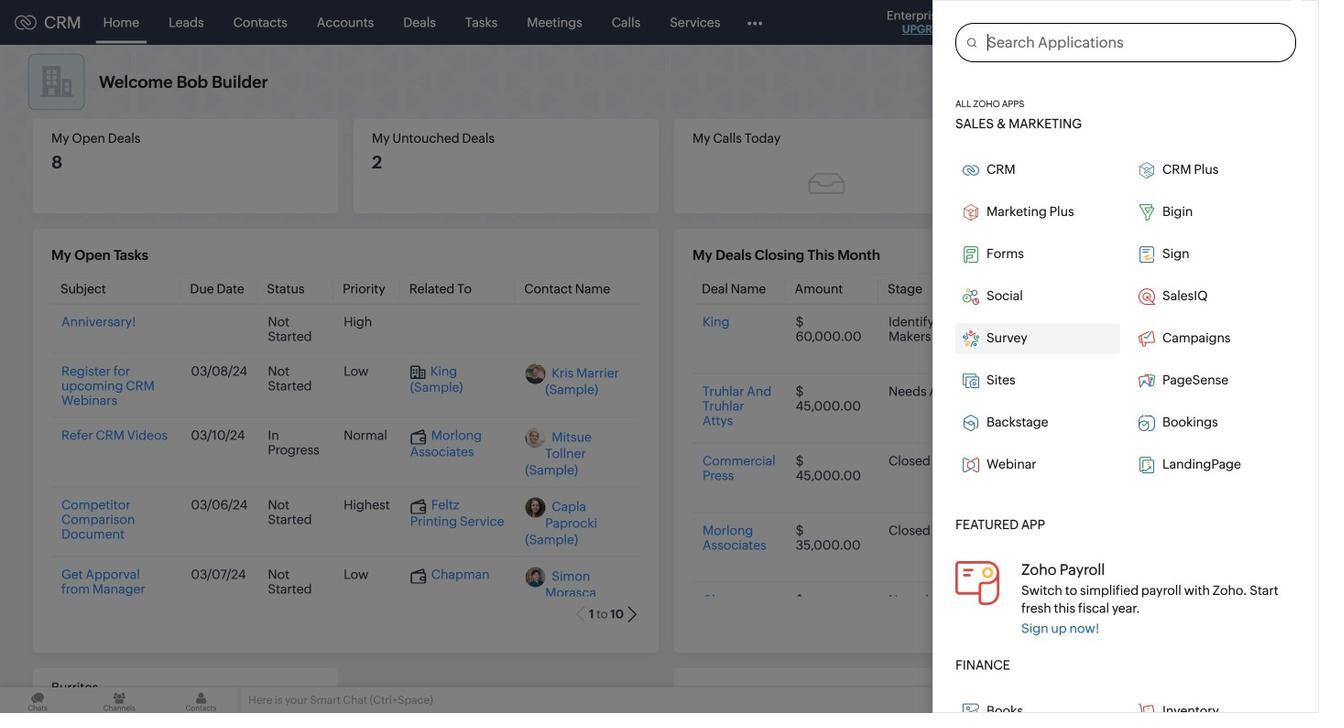 Task type: locate. For each thing, give the bounding box(es) containing it.
signals element
[[1080, 0, 1114, 45]]

logo image
[[15, 15, 37, 30]]

profile image
[[1237, 8, 1266, 37]]

zoho payroll image
[[956, 562, 1000, 606]]

chats image
[[0, 688, 75, 714]]

search element
[[1042, 0, 1080, 45]]

profile element
[[1226, 0, 1277, 44]]



Task type: describe. For each thing, give the bounding box(es) containing it.
calendar image
[[1125, 15, 1141, 30]]

search image
[[1053, 15, 1069, 30]]

Search Applications text field
[[977, 24, 1296, 61]]

contacts image
[[163, 688, 239, 714]]

channels image
[[82, 688, 157, 714]]

signals image
[[1091, 15, 1103, 30]]



Task type: vqa. For each thing, say whether or not it's contained in the screenshot.
Low Get
no



